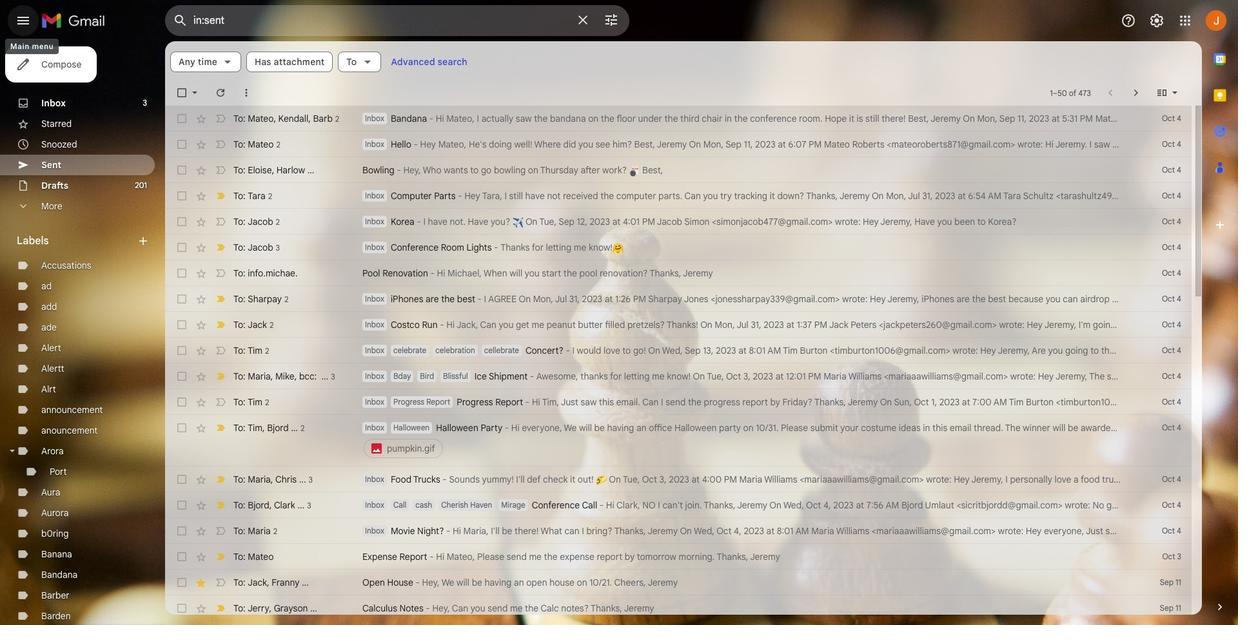 Task type: locate. For each thing, give the bounding box(es) containing it.
to: down more icon
[[233, 113, 246, 124]]

1 vertical spatial there!
[[515, 526, 539, 537]]

tue,
[[539, 216, 557, 228], [707, 371, 724, 382], [623, 474, 640, 486]]

inbox conference room lights
[[365, 242, 492, 253]]

to: sharpay 2
[[233, 293, 288, 305]]

has
[[1172, 371, 1187, 382]]

everyone, left sending
[[1044, 526, 1084, 537]]

1 vertical spatial sep 11
[[1160, 604, 1181, 613]]

please inside cell
[[781, 422, 808, 434]]

to right trip
[[1142, 422, 1151, 434]]

a left "co"
[[1222, 500, 1227, 511]]

5 4 from the top
[[1177, 217, 1181, 226]]

12 4 from the top
[[1177, 397, 1181, 407]]

to: tim 2 for concert?
[[233, 345, 269, 356]]

4 row from the top
[[165, 183, 1238, 209]]

1 horizontal spatial know!
[[667, 371, 691, 382]]

0 horizontal spatial roberts
[[852, 139, 885, 150]]

the left winner
[[1005, 422, 1021, 434]]

2 horizontal spatial wed,
[[783, 500, 804, 511]]

2 inside to: mateo 2
[[276, 140, 280, 149]]

2 vertical spatial saw
[[581, 397, 597, 408]]

... for to: maria , chris ... 3
[[299, 474, 306, 485]]

2 vertical spatial mateo,
[[447, 551, 475, 563]]

your inside cell
[[840, 422, 859, 434]]

1 horizontal spatial have
[[915, 216, 935, 228]]

3 row from the top
[[165, 157, 1192, 183]]

tara,
[[482, 190, 502, 202]]

a left 'friendly' in the bottom of the page
[[1140, 526, 1145, 537]]

2 4 from the top
[[1177, 139, 1181, 149]]

umlaut
[[925, 500, 954, 511]]

to: down to: tara 2
[[233, 216, 246, 227]]

4 for hey tara, i still have not received the computer parts. can you try tracking it down? thanks, jeremy on mon, jul 31, 2023 at 6:54 am tara schultz <tarashultz49@gmail.com> wrote: hey jerem
[[1177, 191, 1181, 201]]

filled
[[605, 319, 625, 331]]

is left he
[[1214, 139, 1221, 150]]

to: up to: eloise , harlow ...
[[233, 138, 246, 150]]

0 vertical spatial bandana
[[391, 113, 427, 124]]

to: mateo
[[233, 551, 274, 563]]

... for to: eloise , harlow ...
[[307, 164, 314, 176]]

because
[[1008, 293, 1044, 305]]

2 inside 'to: jacob 2'
[[276, 217, 280, 227]]

conference
[[391, 242, 439, 253], [532, 500, 580, 511]]

you right 'because'
[[1046, 293, 1061, 305]]

starred link
[[41, 118, 72, 130]]

10 4 from the top
[[1177, 346, 1181, 355]]

17 row from the top
[[165, 544, 1192, 570]]

1 vertical spatial the
[[1005, 422, 1021, 434]]

jeremy
[[931, 113, 961, 124], [657, 139, 687, 150], [840, 190, 870, 202], [683, 268, 713, 279], [848, 397, 878, 408], [737, 500, 767, 511], [648, 526, 678, 537], [750, 551, 780, 563], [648, 577, 678, 589], [624, 603, 654, 615]]

hi left maria,
[[453, 526, 461, 537]]

bandana inside labels navigation
[[41, 569, 78, 581]]

17 to: from the top
[[233, 551, 246, 563]]

me down 12,
[[574, 242, 586, 253]]

a left trip
[[1119, 422, 1124, 434]]

best up jack,
[[457, 293, 475, 305]]

1 vertical spatial is
[[1214, 139, 1221, 150]]

i left bring?
[[582, 526, 584, 537]]

0 horizontal spatial this
[[599, 397, 614, 408]]

oct 4 for hi tim, just saw this email. can i send the progress report by friday? thanks, jeremy on sun, oct 1, 2023 at 7:00 am tim burton <timburton1006@gmail.com> wrote: hello je
[[1162, 397, 1181, 407]]

4 for hi tim, just saw this email. can i send the progress report by friday? thanks, jeremy on sun, oct 1, 2023 at 7:00 am tim burton <timburton1006@gmail.com> wrote: hello je
[[1177, 397, 1181, 407]]

0 vertical spatial wed,
[[662, 345, 683, 357]]

older image
[[1130, 86, 1143, 99]]

email.
[[616, 397, 640, 408]]

mateo, left he's
[[438, 139, 466, 150]]

1 horizontal spatial by
[[770, 397, 780, 408]]

1 have from the left
[[468, 216, 488, 228]]

7 to: from the top
[[233, 268, 246, 279]]

me for expense
[[529, 551, 542, 563]]

roberts
[[1124, 113, 1156, 124], [852, 139, 885, 150]]

1 vertical spatial in
[[923, 422, 930, 434]]

4 for sounds yummy! i'll def check it out!
[[1177, 475, 1181, 484]]

cell
[[362, 422, 1238, 460]]

1 vertical spatial roberts
[[852, 139, 885, 150]]

11, left "5:31"
[[1018, 113, 1027, 124]]

1 vertical spatial everyone,
[[1044, 526, 1084, 537]]

10/21.
[[589, 577, 612, 589]]

, for kendall
[[274, 113, 276, 124]]

to: jack 2
[[233, 319, 274, 330]]

tab list
[[1202, 41, 1238, 579]]

1 horizontal spatial just
[[1086, 526, 1103, 537]]

,
[[274, 113, 276, 124], [308, 113, 311, 124], [272, 164, 274, 176], [271, 370, 273, 382], [294, 370, 297, 382], [262, 422, 265, 434], [271, 474, 273, 485], [269, 499, 272, 511], [267, 577, 269, 589], [269, 603, 272, 615]]

saw down thanks
[[581, 397, 597, 408]]

11 oct 4 from the top
[[1162, 371, 1181, 381]]

in right chair
[[725, 113, 732, 124]]

thanks!
[[667, 319, 698, 331]]

6 4 from the top
[[1177, 242, 1181, 252]]

0 horizontal spatial still
[[509, 190, 523, 202]]

i'll right maria,
[[491, 526, 500, 537]]

send for notes?
[[488, 603, 508, 615]]

to: mateo 2
[[233, 138, 280, 150]]

will right winner
[[1053, 422, 1066, 434]]

sharpay down to: info.michae.
[[248, 293, 282, 305]]

port
[[50, 466, 67, 478]]

ice
[[475, 371, 487, 382]]

2 11 from the top
[[1176, 604, 1181, 613]]

2 inside to: jack 2
[[270, 320, 274, 330]]

2 to: tim 2 from the top
[[233, 396, 269, 408]]

1 horizontal spatial 4,
[[823, 500, 831, 511]]

can
[[685, 190, 701, 202], [480, 319, 496, 331], [642, 397, 659, 408], [452, 603, 468, 615]]

🎳 image
[[629, 166, 640, 177]]

thanks, down 10/21.
[[591, 603, 622, 615]]

going right i'm
[[1093, 319, 1116, 331]]

6 row from the top
[[165, 235, 1192, 261]]

0 horizontal spatial by
[[625, 551, 635, 563]]

0 vertical spatial we
[[564, 422, 577, 434]]

costco left run
[[1138, 319, 1167, 331]]

0 vertical spatial saw
[[516, 113, 532, 124]]

0 vertical spatial in
[[725, 113, 732, 124]]

0 vertical spatial please
[[781, 422, 808, 434]]

have left not
[[525, 190, 545, 202]]

by left the friday?
[[770, 397, 780, 408]]

mateo, for i
[[446, 113, 475, 124]]

4 to: from the top
[[233, 190, 246, 202]]

12 oct 4 from the top
[[1162, 397, 1181, 407]]

2 vertical spatial jul
[[737, 319, 749, 331]]

celebration
[[436, 346, 475, 355]]

0 horizontal spatial conference
[[391, 242, 439, 253]]

jul down "<jonessharpay339@gmail.com>"
[[737, 319, 749, 331]]

2 up to: eloise , harlow ...
[[276, 140, 280, 149]]

2 are from the left
[[957, 293, 970, 305]]

sent
[[41, 159, 61, 171]]

1 11 from the top
[[1176, 578, 1181, 587]]

None search field
[[165, 5, 629, 36]]

saw up well!
[[516, 113, 532, 124]]

jacob up to: jacob 3
[[248, 216, 273, 227]]

2 horizontal spatial it
[[849, 113, 854, 124]]

- up computer
[[414, 139, 418, 150]]

✈ image
[[513, 217, 523, 228]]

0 horizontal spatial are
[[426, 293, 439, 305]]

0 vertical spatial letting
[[546, 242, 571, 253]]

1 vertical spatial hello
[[1206, 397, 1227, 408]]

i'll
[[516, 474, 525, 486], [491, 526, 500, 537]]

can
[[1063, 293, 1078, 305], [565, 526, 580, 537]]

<mateoroberts871@
[[1158, 113, 1238, 124]]

the left third
[[665, 113, 678, 124]]

0 horizontal spatial in
[[725, 113, 732, 124]]

have
[[468, 216, 488, 228], [915, 216, 935, 228]]

to: jacob 2
[[233, 216, 280, 227]]

hope
[[825, 113, 847, 124]]

5 oct 4 from the top
[[1162, 217, 1181, 226]]

3 4 from the top
[[1177, 165, 1181, 175]]

williams down concert? - i would love to go! on wed, sep 13, 2023 at 8:01 am tim burton <timburton1006@gmail.com> wrote: hey jeremy, are you going to the depeche mode concert at red
[[848, 371, 882, 382]]

1 vertical spatial jul
[[555, 293, 567, 305]]

1 horizontal spatial jul
[[737, 319, 749, 331]]

2 up to: jacob 3
[[276, 217, 280, 227]]

1 vertical spatial have
[[428, 216, 447, 228]]

10 row from the top
[[165, 338, 1238, 364]]

main menu image
[[15, 13, 31, 28]]

1 sep 11 from the top
[[1160, 578, 1181, 587]]

i left would
[[572, 345, 575, 357]]

1 horizontal spatial bandana
[[391, 113, 427, 124]]

to: jerry , grayson ...
[[233, 603, 317, 615]]

this left email. at the bottom
[[599, 397, 614, 408]]

2 sep 11 from the top
[[1160, 604, 1181, 613]]

thanks, down clark,
[[614, 526, 646, 537]]

time
[[198, 56, 217, 68]]

going
[[1093, 319, 1116, 331], [1065, 345, 1088, 357]]

jacob for i have not. have you?
[[248, 216, 273, 227]]

1 vertical spatial 11,
[[744, 139, 753, 150]]

row
[[165, 106, 1238, 132], [165, 132, 1233, 157], [165, 157, 1192, 183], [165, 183, 1238, 209], [165, 209, 1192, 235], [165, 235, 1192, 261], [165, 261, 1192, 286], [165, 286, 1238, 312], [165, 312, 1231, 338], [165, 338, 1238, 364], [165, 364, 1238, 389], [165, 389, 1238, 415], [165, 415, 1238, 467], [165, 467, 1237, 493], [165, 493, 1238, 518], [165, 518, 1232, 544], [165, 544, 1192, 570], [165, 570, 1192, 596], [165, 596, 1192, 622]]

1 horizontal spatial best
[[988, 293, 1006, 305]]

mateo up to: mateo 2
[[248, 113, 274, 124]]

to: maria , chris ... 3
[[233, 474, 313, 485]]

report for expense report - hi mateo, please send me the expense report by tomorrow morning. thanks, jeremy
[[400, 551, 427, 563]]

1 vertical spatial know!
[[667, 371, 691, 382]]

the
[[534, 113, 548, 124], [601, 113, 614, 124], [665, 113, 678, 124], [734, 113, 748, 124], [600, 190, 614, 202], [563, 268, 577, 279], [441, 293, 455, 305], [972, 293, 986, 305], [1101, 345, 1115, 357], [688, 397, 702, 408], [1153, 474, 1166, 486], [544, 551, 558, 563], [525, 603, 539, 615]]

1 vertical spatial having
[[485, 577, 512, 589]]

will right when
[[510, 268, 522, 279]]

oct 4 for awesome, thanks for letting me know! on tue, oct 3, 2023 at 12:01 pm maria williams <mariaaawilliams@gmail.com> wrote: hey jeremy, the shipment of ice has arrived, than
[[1162, 371, 1181, 381]]

inbox inside labels navigation
[[41, 97, 66, 109]]

jerem
[[1214, 190, 1238, 202]]

9 4 from the top
[[1177, 320, 1181, 330]]

0 horizontal spatial 11,
[[744, 139, 753, 150]]

mateo for to: mateo , kendall , barb 2
[[248, 113, 274, 124]]

love
[[604, 345, 620, 357], [1055, 474, 1071, 486]]

iphones down renovation
[[391, 293, 423, 305]]

<mariaaawilliams@gmail.com> down the umlaut
[[872, 526, 996, 537]]

bandana
[[550, 113, 586, 124]]

14 4 from the top
[[1177, 475, 1181, 484]]

inbox inside inbox korea
[[365, 217, 384, 226]]

mateo, up he's
[[446, 113, 475, 124]]

tue, for 12,
[[539, 216, 557, 228]]

i'm
[[1079, 319, 1091, 331]]

inbox inside inbox iphones are the best - i agree on mon, jul 31, 2023 at 1:26 pm sharpay jones <jonessharpay339@gmail.com> wrote: hey jeremy, iphones are the best because you can airdrop photos to your friends. best, sh
[[365, 294, 384, 304]]

14 oct 4 from the top
[[1162, 475, 1181, 484]]

1 vertical spatial love
[[1055, 474, 1071, 486]]

2 for concert? - i would love to go! on wed, sep 13, 2023 at 8:01 am tim burton <timburton1006@gmail.com> wrote: hey jeremy, are you going to the depeche mode concert at red
[[265, 346, 269, 356]]

0 horizontal spatial 3,
[[659, 474, 667, 486]]

gmail image
[[41, 8, 112, 34]]

by up cheers,
[[625, 551, 635, 563]]

hey, for notes
[[432, 603, 450, 615]]

1 horizontal spatial the
[[1089, 371, 1105, 382]]

cell containing halloween party
[[362, 422, 1238, 460]]

, left grayson
[[269, 603, 272, 615]]

, up to: maria , chris ... 3
[[262, 422, 265, 434]]

2 inside to: maria 2
[[273, 527, 277, 536]]

banana link
[[41, 549, 72, 560]]

1 are from the left
[[426, 293, 439, 305]]

doing
[[489, 139, 512, 150]]

hey, right notes
[[432, 603, 450, 615]]

progress for progress report
[[393, 397, 424, 407]]

chris
[[275, 474, 297, 485]]

<simonjacob477@gmail.com>
[[712, 216, 833, 228]]

bjord up to: maria , chris ... 3
[[267, 422, 289, 434]]

hey,
[[403, 164, 421, 176], [422, 577, 440, 589], [432, 603, 450, 615]]

9 oct 4 from the top
[[1162, 320, 1181, 330]]

jul left 6:54
[[908, 190, 920, 202]]

pm right the 1:37
[[814, 319, 827, 331]]

toggle split pane mode image
[[1156, 86, 1168, 99]]

1 4 from the top
[[1177, 113, 1181, 123]]

1 vertical spatial mateo,
[[438, 139, 466, 150]]

expense
[[362, 551, 397, 563]]

10 oct 4 from the top
[[1162, 346, 1181, 355]]

oct 4 for hi maria, i'll be there! what can i bring? thanks, jeremy on wed, oct 4, 2023 at 8:01 am maria williams <mariaaawilliams@gmail.com> wrote: hey everyone, just sending a friendly invitation for
[[1162, 526, 1181, 536]]

0 horizontal spatial wed,
[[662, 345, 683, 357]]

pool
[[362, 268, 380, 279]]

i left agree on the top left of the page
[[484, 293, 486, 305]]

0 vertical spatial everyone,
[[522, 422, 562, 434]]

18 row from the top
[[165, 570, 1192, 596]]

food
[[1081, 474, 1100, 486]]

1 horizontal spatial an
[[636, 422, 647, 434]]

1 vertical spatial we
[[442, 577, 454, 589]]

2 oct 4 from the top
[[1162, 139, 1181, 149]]

13 row from the top
[[165, 415, 1238, 467]]

call left cash
[[393, 500, 406, 510]]

0 horizontal spatial burton
[[800, 345, 828, 357]]

0 vertical spatial sep 11
[[1160, 578, 1181, 587]]

None checkbox
[[175, 86, 188, 99], [175, 112, 188, 125], [175, 138, 188, 151], [175, 241, 188, 254], [175, 267, 188, 280], [175, 344, 188, 357], [175, 499, 188, 512], [175, 577, 188, 589], [175, 86, 188, 99], [175, 112, 188, 125], [175, 138, 188, 151], [175, 241, 188, 254], [175, 267, 188, 280], [175, 344, 188, 357], [175, 499, 188, 512], [175, 577, 188, 589]]

halloween for halloween party
[[436, 422, 478, 434]]

2 down bcc
[[300, 423, 305, 433]]

6:07
[[788, 139, 806, 150]]

submit
[[810, 422, 838, 434]]

williams down 10/31.
[[764, 474, 797, 486]]

know!
[[589, 242, 613, 253], [667, 371, 691, 382]]

0 horizontal spatial call
[[393, 500, 406, 510]]

me right "get" at the bottom
[[532, 319, 544, 331]]

report up 10/21.
[[597, 551, 622, 563]]

- up the who
[[429, 113, 433, 124]]

12 to: from the top
[[233, 396, 246, 408]]

down?
[[777, 190, 804, 202]]

mateo down hope
[[824, 139, 850, 150]]

0 horizontal spatial an
[[514, 577, 524, 589]]

oct 4 for sounds yummy! i'll def check it out!
[[1162, 475, 1181, 484]]

oct 4 for i would love to go! on wed, sep 13, 2023 at 8:01 am tim burton <timburton1006@gmail.com> wrote: hey jeremy, are you going to the depeche mode concert at red
[[1162, 346, 1181, 355]]

0 vertical spatial 11,
[[1018, 113, 1027, 124]]

14 to: from the top
[[233, 474, 246, 485]]

4 4 from the top
[[1177, 191, 1181, 201]]

- down night?
[[430, 551, 434, 563]]

16 4 from the top
[[1177, 526, 1181, 536]]

love left food
[[1055, 474, 1071, 486]]

8 oct 4 from the top
[[1162, 294, 1181, 304]]

oct 4 for hi jack, can you get me peanut butter filled pretzels? thanks! on mon, jul 31, 2023 at 1:37 pm jack peters <jackpeters260@gmail.com> wrote: hey jeremy, i'm going on a costco run to resupply
[[1162, 320, 1181, 330]]

0 horizontal spatial there!
[[515, 526, 539, 537]]

5:31
[[1062, 113, 1078, 124]]

hey, for house
[[422, 577, 440, 589]]

jul up peanut
[[555, 293, 567, 305]]

2 inside to: tara 2
[[268, 191, 272, 201]]

morning.
[[679, 551, 715, 563]]

2
[[335, 114, 339, 123], [276, 140, 280, 149], [268, 191, 272, 201], [276, 217, 280, 227], [284, 294, 288, 304], [270, 320, 274, 330], [265, 346, 269, 356], [265, 398, 269, 407], [300, 423, 305, 433], [273, 527, 277, 536]]

0 horizontal spatial can
[[565, 526, 580, 537]]

1 vertical spatial letting
[[624, 371, 650, 382]]

mateo for to: mateo 2
[[248, 138, 274, 150]]

no
[[642, 500, 656, 511]]

15 4 from the top
[[1177, 500, 1181, 510]]

schultz
[[1023, 190, 1054, 202]]

to: down to: jack 2
[[233, 345, 246, 356]]

oct 4 for i have not. have you?
[[1162, 217, 1181, 226]]

jeremy up <mateoroberts871@gmail.com>
[[931, 113, 961, 124]]

3, left 12:01
[[743, 371, 751, 382]]

add
[[41, 301, 57, 313]]

... for to: jack , franny ...
[[302, 577, 309, 589]]

williams down 7:56 at the bottom right
[[836, 526, 869, 537]]

1 vertical spatial by
[[625, 551, 635, 563]]

floor
[[617, 113, 636, 124]]

inbox inside the inbox food trucks
[[365, 475, 384, 484]]

to: info.michae.
[[233, 268, 298, 279]]

to: left the eloise
[[233, 164, 246, 176]]

out!
[[578, 474, 594, 486]]

2 for inbox movie night? - hi maria, i'll be there! what can i bring? thanks, jeremy on wed, oct 4, 2023 at 8:01 am maria williams <mariaaawilliams@gmail.com> wrote: hey everyone, just sending a friendly invitation for
[[273, 527, 277, 536]]

1 vertical spatial 11
[[1176, 604, 1181, 613]]

, left the barb
[[308, 113, 311, 124]]

tue, up "- thanks for letting me know!"
[[539, 216, 557, 228]]

in right born in the right of the page
[[1213, 500, 1220, 511]]

13 to: from the top
[[233, 422, 246, 434]]

<mariaaawilliams@gmail.com> up 1,
[[884, 371, 1008, 382]]

party
[[481, 422, 502, 434]]

main content
[[165, 41, 1238, 626]]

9 row from the top
[[165, 312, 1231, 338]]

trucks
[[413, 474, 440, 486]]

4 for hi jack, can you get me peanut butter filled pretzels? thanks! on mon, jul 31, 2023 at 1:37 pm jack peters <jackpeters260@gmail.com> wrote: hey jeremy, i'm going on a costco run to resupply
[[1177, 320, 1181, 330]]

can right notes
[[452, 603, 468, 615]]

1 horizontal spatial going
[[1093, 319, 1116, 331]]

jack for to: jack 2
[[248, 319, 267, 330]]

cherish
[[441, 500, 468, 510]]

in inside cell
[[923, 422, 930, 434]]

1 horizontal spatial this
[[932, 422, 947, 434]]

you left been
[[937, 216, 952, 228]]

to: up 'to: jacob 2'
[[233, 190, 246, 202]]

0 horizontal spatial of
[[1069, 88, 1076, 98]]

to
[[346, 56, 357, 68]]

15 oct 4 from the top
[[1162, 500, 1181, 510]]

refresh image
[[214, 86, 227, 99]]

thanks, right the down?
[[806, 190, 838, 202]]

- thanks for letting me know!
[[492, 242, 613, 253]]

bowling
[[494, 164, 526, 176]]

2 for inbox hello - hey mateo, he's doing well! where did you see him? best, jeremy on mon, sep 11, 2023 at 6:07 pm mateo roberts <mateoroberts871@gmail.com> wrote: hi jeremy. i saw your dad last week! how is he
[[276, 140, 280, 149]]

0 vertical spatial an
[[636, 422, 647, 434]]

me for on
[[652, 371, 665, 382]]

1 horizontal spatial report
[[742, 397, 768, 408]]

renovation
[[383, 268, 428, 279]]

alrt link
[[41, 384, 56, 395]]

0 horizontal spatial progress
[[393, 397, 424, 407]]

a left food
[[1074, 474, 1079, 486]]

11 for open house - hey, we will be having an open house on 10/21. cheers, jeremy
[[1176, 578, 1181, 587]]

2 for inbox korea
[[276, 217, 280, 227]]

7 oct 4 from the top
[[1162, 268, 1181, 278]]

1 horizontal spatial progress
[[457, 397, 493, 408]]

... for to: bjord , clark ... 3
[[298, 499, 305, 511]]

16 oct 4 from the top
[[1162, 526, 1181, 536]]

None checkbox
[[175, 164, 188, 177], [175, 190, 188, 202], [175, 215, 188, 228], [175, 293, 188, 306], [175, 319, 188, 331], [175, 370, 188, 383], [175, 396, 188, 409], [175, 422, 188, 435], [175, 473, 188, 486], [175, 525, 188, 538], [175, 551, 188, 564], [175, 602, 188, 615], [175, 164, 188, 177], [175, 190, 188, 202], [175, 215, 188, 228], [175, 293, 188, 306], [175, 319, 188, 331], [175, 370, 188, 383], [175, 396, 188, 409], [175, 422, 188, 435], [175, 473, 188, 486], [175, 525, 188, 538], [175, 551, 188, 564], [175, 602, 188, 615]]

letting up start
[[546, 242, 571, 253]]

expense report - hi mateo, please send me the expense report by tomorrow morning. thanks, jeremy
[[362, 551, 780, 563]]

2 for inbox costco run - hi jack, can you get me peanut butter filled pretzels? thanks! on mon, jul 31, 2023 at 1:37 pm jack peters <jackpeters260@gmail.com> wrote: hey jeremy, i'm going on a costco run to resupply
[[270, 320, 274, 330]]

house
[[550, 577, 575, 589]]

- left tim,
[[525, 397, 530, 408]]

pm right 12:01
[[808, 371, 821, 382]]

15 row from the top
[[165, 493, 1238, 518]]

3,
[[743, 371, 751, 382], [659, 474, 667, 486]]

progress report
[[393, 397, 450, 407]]

1 horizontal spatial tue,
[[623, 474, 640, 486]]

0 vertical spatial 3,
[[743, 371, 751, 382]]

6 oct 4 from the top
[[1162, 242, 1181, 252]]

1 oct 4 from the top
[[1162, 113, 1181, 123]]

for
[[532, 242, 544, 253], [610, 371, 622, 382], [1220, 526, 1232, 537]]

ice
[[1158, 371, 1170, 382]]

wrote: left jerem
[[1169, 190, 1195, 202]]

inbox inside inbox computer parts - hey tara, i still have not received the computer parts. can you try tracking it down? thanks, jeremy on mon, jul 31, 2023 at 6:54 am tara schultz <tarashultz49@gmail.com> wrote: hey jerem
[[365, 191, 384, 201]]

6 to: from the top
[[233, 242, 246, 253]]

room.
[[799, 113, 823, 124]]

barden
[[41, 611, 71, 622]]

2 vertical spatial williams
[[836, 526, 869, 537]]

4 oct 4 from the top
[[1162, 191, 1181, 201]]

0 vertical spatial just
[[561, 397, 578, 408]]

0 horizontal spatial your
[[840, 422, 859, 434]]

main content containing any time
[[165, 41, 1238, 626]]

korea?
[[988, 216, 1017, 228]]

he
[[1223, 139, 1233, 150]]

1 to: tim 2 from the top
[[233, 345, 269, 356]]

wrote: down are
[[1010, 371, 1036, 382]]

11 4 from the top
[[1177, 371, 1181, 381]]

letting down 'go!'
[[624, 371, 650, 382]]

everyone, down tim,
[[522, 422, 562, 434]]

3, up the "can't"
[[659, 474, 667, 486]]

, for mike
[[271, 370, 273, 382]]

2 horizontal spatial tue,
[[707, 371, 724, 382]]

13 4 from the top
[[1177, 423, 1181, 433]]

2 to: from the top
[[233, 138, 246, 150]]

more
[[41, 201, 62, 212]]

inbox inside inbox conference room lights
[[365, 242, 384, 252]]

aurora
[[41, 508, 69, 519]]

labels navigation
[[0, 41, 165, 626]]

50
[[1058, 88, 1067, 98]]

0 horizontal spatial best
[[457, 293, 475, 305]]

hi left clark,
[[606, 500, 614, 511]]

report down shipment
[[495, 397, 523, 408]]

it left out!
[[570, 474, 575, 486]]

email
[[950, 422, 971, 434]]

, left franny
[[267, 577, 269, 589]]

8 to: from the top
[[233, 293, 246, 305]]

support image
[[1121, 13, 1136, 28]]

0 vertical spatial know!
[[589, 242, 613, 253]]

0 vertical spatial i'll
[[516, 474, 525, 486]]

inbox inside inbox hello - hey mateo, he's doing well! where did you see him? best, jeremy on mon, sep 11, 2023 at 6:07 pm mateo roberts <mateoroberts871@gmail.com> wrote: hi jeremy. i saw your dad last week! how is he
[[365, 139, 384, 149]]

me up open
[[529, 551, 542, 563]]

party
[[719, 422, 741, 434]]

peters
[[851, 319, 877, 331]]

18 to: from the top
[[233, 577, 246, 589]]

to: down 'to: jacob 2'
[[233, 242, 246, 253]]

report for progress report
[[426, 397, 450, 407]]

just
[[561, 397, 578, 408], [1086, 526, 1103, 537]]

<tarashultz49@gmail.com>
[[1056, 190, 1167, 202]]



Task type: describe. For each thing, give the bounding box(es) containing it.
1 horizontal spatial sharpay
[[648, 293, 682, 305]]

sep 11 for calculus notes - hey, can you send me the calc notes? thanks, jeremy
[[1160, 604, 1181, 613]]

0 vertical spatial love
[[604, 345, 620, 357]]

tim,
[[542, 397, 559, 408]]

, for franny
[[267, 577, 269, 589]]

19 row from the top
[[165, 596, 1192, 622]]

clear search image
[[570, 7, 596, 33]]

inbox korea
[[365, 216, 415, 228]]

can right jack,
[[480, 319, 496, 331]]

- right parts
[[458, 190, 462, 202]]

compose
[[41, 59, 82, 70]]

the down michael,
[[441, 293, 455, 305]]

this inside cell
[[932, 422, 947, 434]]

2 vertical spatial it
[[570, 474, 575, 486]]

mateo right "5:31"
[[1095, 113, 1121, 124]]

inbox computer parts - hey tara, i still have not received the computer parts. can you try tracking it down? thanks, jeremy on mon, jul 31, 2023 at 6:54 am tara schultz <tarashultz49@gmail.com> wrote: hey jerem
[[365, 190, 1238, 202]]

best, right him?
[[634, 139, 655, 150]]

cash
[[415, 500, 432, 510]]

send for report
[[507, 551, 527, 563]]

1 vertical spatial can
[[565, 526, 580, 537]]

3 inside to: maria , mike , bcc : ... 3
[[331, 372, 335, 381]]

can right parts.
[[685, 190, 701, 202]]

wrote: up the umlaut
[[926, 474, 952, 486]]

mateo, for please
[[447, 551, 475, 563]]

0 horizontal spatial 8:01
[[749, 345, 766, 357]]

jeremy up the jones
[[683, 268, 713, 279]]

1 horizontal spatial i'll
[[516, 474, 525, 486]]

thanks, right join.
[[704, 500, 735, 511]]

did
[[563, 139, 576, 150]]

wrote: up peters
[[842, 293, 868, 305]]

oct 3
[[1162, 552, 1181, 562]]

advanced search options image
[[598, 7, 624, 33]]

0 vertical spatial send
[[666, 397, 686, 408]]

2 horizontal spatial in
[[1213, 500, 1220, 511]]

0 horizontal spatial know!
[[589, 242, 613, 253]]

0 horizontal spatial is
[[857, 113, 863, 124]]

on tue, oct 3, 2023 at 4:00 pm maria williams <mariaaawilliams@gmail.com> wrote: hey jeremy, i personally love a food truck called the taco zone truck.
[[607, 474, 1237, 486]]

tim up to: tim , bjord ... 2
[[248, 396, 262, 408]]

Search mail text field
[[193, 14, 567, 27]]

7 row from the top
[[165, 261, 1192, 286]]

1 vertical spatial <mariaaawilliams@gmail.com>
[[800, 474, 924, 486]]

calculus
[[362, 603, 397, 615]]

2 best from the left
[[988, 293, 1006, 305]]

4 for i have not. have you?
[[1177, 217, 1181, 226]]

1 horizontal spatial 8:01
[[777, 526, 794, 537]]

maria,
[[463, 526, 489, 537]]

thanks, right renovation? at top
[[650, 268, 681, 279]]

- right party
[[505, 422, 509, 434]]

airdrop
[[1080, 293, 1110, 305]]

1 vertical spatial burton
[[1026, 397, 1054, 408]]

truck.
[[1212, 474, 1237, 486]]

aura
[[41, 487, 60, 498]]

3 inside to: maria , chris ... 3
[[309, 475, 313, 485]]

ice shipment - awesome, thanks for letting me know! on tue, oct 3, 2023 at 12:01 pm maria williams <mariaaawilliams@gmail.com> wrote: hey jeremy, the shipment of ice has arrived, than
[[475, 371, 1238, 382]]

starred
[[41, 118, 72, 130]]

201
[[135, 181, 147, 190]]

born
[[1191, 500, 1210, 511]]

a inside cell
[[1119, 422, 1124, 434]]

1 vertical spatial just
[[1086, 526, 1103, 537]]

join.
[[685, 500, 702, 511]]

1 horizontal spatial 3,
[[743, 371, 751, 382]]

4 for awesome, thanks for letting me know! on tue, oct 3, 2023 at 12:01 pm maria williams <mariaaawilliams@gmail.com> wrote: hey jeremy, the shipment of ice has arrived, than
[[1177, 371, 1181, 381]]

0 horizontal spatial tara
[[248, 190, 266, 202]]

the left floor at the top
[[601, 113, 614, 124]]

0 vertical spatial conference
[[391, 242, 439, 253]]

0 horizontal spatial sharpay
[[248, 293, 282, 305]]

2 for inbox computer parts - hey tara, i still have not received the computer parts. can you try tracking it down? thanks, jeremy on mon, jul 31, 2023 at 6:54 am tara schultz <tarashultz49@gmail.com> wrote: hey jerem
[[268, 191, 272, 201]]

🌮 image
[[596, 475, 607, 486]]

0 vertical spatial williams
[[848, 371, 882, 382]]

tim up 12:01
[[783, 345, 798, 357]]

inbox costco run - hi jack, can you get me peanut butter filled pretzels? thanks! on mon, jul 31, 2023 at 1:37 pm jack peters <jackpeters260@gmail.com> wrote: hey jeremy, i'm going on a costco run to resupply
[[365, 319, 1231, 331]]

1 row from the top
[[165, 106, 1238, 132]]

0 vertical spatial roberts
[[1124, 113, 1156, 124]]

tim up winner
[[1009, 397, 1024, 408]]

what
[[541, 526, 562, 537]]

0 horizontal spatial 31,
[[569, 293, 580, 305]]

inbox inside inbox costco run - hi jack, can you get me peanut butter filled pretzels? thanks! on mon, jul 31, 2023 at 1:37 pm jack peters <jackpeters260@gmail.com> wrote: hey jeremy, i'm going on a costco run to resupply
[[365, 320, 384, 330]]

oct 4 for hey tara, i still have not received the computer parts. can you try tracking it down? thanks, jeremy on mon, jul 31, 2023 at 6:54 am tara schultz <tarashultz49@gmail.com> wrote: hey jerem
[[1162, 191, 1181, 201]]

- right house
[[416, 577, 420, 589]]

0 horizontal spatial everyone,
[[522, 422, 562, 434]]

you down open house - hey, we will be having an open house on 10/21. cheers, jeremy at the bottom of page
[[471, 603, 485, 615]]

barb
[[313, 113, 333, 124]]

1 best from the left
[[457, 293, 475, 305]]

start
[[542, 268, 561, 279]]

1 vertical spatial wed,
[[783, 500, 804, 511]]

on right party
[[743, 422, 754, 434]]

1 vertical spatial it
[[770, 190, 775, 202]]

alrt
[[41, 384, 56, 395]]

, for clark
[[269, 499, 272, 511]]

5 row from the top
[[165, 209, 1192, 235]]

jack for to: jack , franny ...
[[248, 577, 267, 589]]

to right been
[[977, 216, 986, 228]]

search
[[438, 56, 467, 68]]

me for calc
[[510, 603, 523, 615]]

advanced search button
[[386, 50, 473, 74]]

, for harlow
[[272, 164, 274, 176]]

parts
[[434, 190, 456, 202]]

2 iphones from the left
[[922, 293, 954, 305]]

1 horizontal spatial 11,
[[1018, 113, 1027, 124]]

best, left sh
[[1207, 293, 1228, 305]]

jeremy up tomorrow
[[648, 526, 678, 537]]

- right night?
[[446, 526, 450, 537]]

0 vertical spatial can
[[1063, 293, 1078, 305]]

any time
[[179, 56, 217, 68]]

labels heading
[[17, 235, 137, 248]]

bandana link
[[41, 569, 78, 581]]

2 for progress report - hi tim, just saw this email. can i send the progress report by friday? thanks, jeremy on sun, oct 1, 2023 at 7:00 am tim burton <timburton1006@gmail.com> wrote: hello je
[[265, 398, 269, 407]]

report for progress report - hi tim, just saw this email. can i send the progress report by friday? thanks, jeremy on sun, oct 1, 2023 at 7:00 am tim burton <timburton1006@gmail.com> wrote: hello je
[[495, 397, 523, 408]]

1 vertical spatial for
[[610, 371, 622, 382]]

2 inside to: sharpay 2
[[284, 294, 288, 304]]

1 horizontal spatial wed,
[[694, 526, 714, 537]]

the left "taco" at the bottom right of page
[[1153, 474, 1166, 486]]

2 horizontal spatial 31,
[[922, 190, 933, 202]]

bandana inside row
[[391, 113, 427, 124]]

port link
[[50, 466, 67, 478]]

2 horizontal spatial halloween
[[674, 422, 717, 434]]

tim down to: jack 2
[[248, 345, 262, 356]]

10 to: from the top
[[233, 345, 246, 356]]

jeremy up the "inbox movie night? - hi maria, i'll be there! what can i bring? thanks, jeremy on wed, oct 4, 2023 at 8:01 am maria williams <mariaaawilliams@gmail.com> wrote: hey everyone, just sending a friendly invitation for"
[[737, 500, 767, 511]]

:
[[314, 370, 317, 382]]

to left go
[[470, 164, 479, 176]]

after
[[581, 164, 600, 176]]

costume
[[861, 422, 897, 434]]

12 row from the top
[[165, 389, 1238, 415]]

2 inside to: tim , bjord ... 2
[[300, 423, 305, 433]]

- right trucks
[[443, 474, 447, 486]]

4 for hey mateo, he's doing well! where did you see him? best, jeremy on mon, sep 11, 2023 at 6:07 pm mateo roberts <mateoroberts871@gmail.com> wrote: hi jeremy. i saw your dad last week! how is he
[[1177, 139, 1181, 149]]

are
[[1032, 345, 1046, 357]]

🤗 image
[[613, 243, 623, 254]]

the left 'because'
[[972, 293, 986, 305]]

more image
[[240, 86, 253, 99]]

inbox hello - hey mateo, he's doing well! where did you see him? best, jeremy on mon, sep 11, 2023 at 6:07 pm mateo roberts <mateoroberts871@gmail.com> wrote: hi jeremy. i saw your dad last week! how is he
[[365, 139, 1233, 150]]

snoozed
[[41, 139, 77, 150]]

1 horizontal spatial we
[[564, 422, 577, 434]]

i up office on the right of page
[[661, 397, 663, 408]]

wrote: down <jackpeters260@gmail.com>
[[953, 345, 978, 357]]

4 for hi maria, i'll be there! what can i bring? thanks, jeremy on wed, oct 4, 2023 at 8:01 am maria williams <mariaaawilliams@gmail.com> wrote: hey everyone, just sending a friendly invitation for
[[1177, 526, 1181, 536]]

- left would
[[566, 345, 570, 357]]

2 have from the left
[[915, 216, 935, 228]]

1 vertical spatial conference
[[532, 500, 580, 511]]

be left the awarded
[[1068, 422, 1078, 434]]

hi left tim,
[[532, 397, 540, 408]]

0 vertical spatial still
[[865, 113, 879, 124]]

2 horizontal spatial jul
[[908, 190, 920, 202]]

1:37
[[797, 319, 812, 331]]

the up where
[[534, 113, 548, 124]]

4 for thanks for letting me know!
[[1177, 242, 1181, 252]]

sep 11 for open house - hey, we will be having an open house on 10/21. cheers, jeremy
[[1160, 578, 1181, 587]]

- right notes
[[426, 603, 430, 615]]

thanks, right the morning.
[[717, 551, 748, 563]]

0 vertical spatial of
[[1069, 88, 1076, 98]]

progress report - hi tim, just saw this email. can i send the progress report by friday? thanks, jeremy on sun, oct 1, 2023 at 7:00 am tim burton <timburton1006@gmail.com> wrote: hello je
[[457, 397, 1238, 408]]

1 horizontal spatial everyone,
[[1044, 526, 1084, 537]]

search mail image
[[169, 9, 192, 32]]

inbox inside the "inbox movie night? - hi maria, i'll be there! what can i bring? thanks, jeremy on wed, oct 4, 2023 at 8:01 am maria williams <mariaaawilliams@gmail.com> wrote: hey everyone, just sending a friendly invitation for"
[[365, 526, 384, 536]]

11 to: from the top
[[233, 370, 246, 382]]

1 vertical spatial williams
[[764, 474, 797, 486]]

3 inside to: jacob 3
[[276, 243, 280, 252]]

a up depeche
[[1131, 319, 1136, 331]]

barber
[[41, 590, 69, 602]]

2 row from the top
[[165, 132, 1233, 157]]

7 4 from the top
[[1177, 268, 1181, 278]]

taco
[[1168, 474, 1188, 486]]

1 vertical spatial saw
[[1094, 139, 1110, 150]]

je
[[1229, 397, 1238, 408]]

labels
[[17, 235, 49, 248]]

- hey, who wants to go bowling on thursday after work?
[[395, 164, 629, 176]]

- left agree on the top left of the page
[[478, 293, 482, 305]]

oct 4 for hi mateo, i actually saw the bandana on the floor under the third chair in the conference room. hope it is still there! best, jeremy on mon, sep 11, 2023 at 5:31 pm mateo roberts <mateoroberts871@
[[1162, 113, 1181, 123]]

personally
[[1010, 474, 1052, 486]]

i right jeremy.
[[1090, 139, 1092, 150]]

cell inside row
[[362, 422, 1238, 460]]

i right the tara,
[[505, 190, 507, 202]]

0 horizontal spatial going
[[1065, 345, 1088, 357]]

1 vertical spatial <timburton1006@gmail.com>
[[1056, 397, 1176, 408]]

be down thanks
[[594, 422, 605, 434]]

progress
[[704, 397, 740, 408]]

0 vertical spatial report
[[742, 397, 768, 408]]

best, up computer
[[640, 164, 663, 176]]

1 vertical spatial 3,
[[659, 474, 667, 486]]

bjord left the umlaut
[[901, 500, 923, 511]]

0 horizontal spatial 4,
[[734, 526, 741, 537]]

1 iphones from the left
[[391, 293, 423, 305]]

hi left michael,
[[437, 268, 445, 279]]

1 to: from the top
[[233, 113, 246, 124]]

, left bcc
[[294, 370, 297, 382]]

11 row from the top
[[165, 364, 1238, 389]]

9 to: from the top
[[233, 319, 246, 330]]

, for chris
[[271, 474, 273, 485]]

settings image
[[1149, 13, 1165, 28]]

14 row from the top
[[165, 467, 1237, 493]]

oct 4 for hi clark, no i can't join. thanks, jeremy on wed, oct 4, 2023 at 7:56 am bjord umlaut <sicritbjordd@gmail.com> wrote: no grand idea was ever born in a co
[[1162, 500, 1181, 510]]

to: jacob 3
[[233, 242, 280, 253]]

jones
[[684, 293, 709, 305]]

sh
[[1230, 293, 1238, 305]]

oct 4 for thanks for letting me know!
[[1162, 242, 1181, 252]]

0 horizontal spatial we
[[442, 577, 454, 589]]

0 horizontal spatial <timburton1006@gmail.com>
[[830, 345, 950, 357]]

accusations
[[41, 260, 91, 271]]

be up calculus notes - hey, can you send me the calc notes? thanks, jeremy
[[472, 577, 482, 589]]

no
[[1093, 500, 1104, 511]]

cellebrate
[[484, 346, 519, 355]]

0 vertical spatial this
[[599, 397, 614, 408]]

you left "get" at the bottom
[[499, 319, 514, 331]]

than
[[1223, 371, 1238, 382]]

2 vertical spatial <mariaaawilliams@gmail.com>
[[872, 526, 996, 537]]

4:01
[[623, 216, 640, 228]]

11 for calculus notes - hey, can you send me the calc notes? thanks, jeremy
[[1176, 604, 1181, 613]]

<jonessharpay339@gmail.com>
[[711, 293, 840, 305]]

0 horizontal spatial report
[[597, 551, 622, 563]]

concert
[[1182, 345, 1214, 357]]

alertt
[[41, 363, 64, 375]]

to: maria 2
[[233, 525, 277, 537]]

celebrate
[[393, 346, 426, 355]]

0 vertical spatial have
[[525, 190, 545, 202]]

, for grayson
[[269, 603, 272, 615]]

0 vertical spatial the
[[1089, 371, 1105, 382]]

2 vertical spatial for
[[1220, 526, 1232, 537]]

yummy!
[[482, 474, 514, 486]]

0 vertical spatial burton
[[800, 345, 828, 357]]

alert
[[41, 342, 61, 354]]

1 horizontal spatial there!
[[882, 113, 906, 124]]

parts.
[[658, 190, 682, 202]]

1 horizontal spatial is
[[1214, 139, 1221, 150]]

1 vertical spatial please
[[477, 551, 504, 563]]

will up out!
[[579, 422, 592, 434]]

tomorrow
[[637, 551, 676, 563]]

on tue, sep 12, 2023 at 4:01 pm jacob simon <simonjacob477@gmail.com> wrote: hey jeremy, have you been to korea?
[[523, 216, 1017, 228]]

on left 10/21.
[[577, 577, 587, 589]]

accusations link
[[41, 260, 91, 271]]

wrote: down <sicritbjordd@gmail.com>
[[998, 526, 1024, 537]]

4 for hi mateo, i actually saw the bandana on the floor under the third chair in the conference room. hope it is still there! best, jeremy on mon, sep 11, 2023 at 5:31 pm mateo roberts <mateoroberts871@
[[1177, 113, 1181, 123]]

any
[[179, 56, 195, 68]]

pool
[[579, 268, 597, 279]]

oct 4 for hey mateo, he's doing well! where did you see him? best, jeremy on mon, sep 11, 2023 at 6:07 pm mateo roberts <mateoroberts871@gmail.com> wrote: hi jeremy. i saw your dad last week! how is he
[[1162, 139, 1181, 149]]

3 oct 4 from the top
[[1162, 165, 1181, 175]]

winner
[[1023, 422, 1050, 434]]

0 horizontal spatial hello
[[391, 139, 411, 150]]

0 horizontal spatial letting
[[546, 242, 571, 253]]

he's
[[469, 139, 487, 150]]

cherish haven
[[441, 500, 492, 510]]

, for bjord
[[262, 422, 265, 434]]

announcement link
[[41, 404, 103, 416]]

on right bandana
[[588, 113, 599, 124]]

hi left jeremy.
[[1045, 139, 1054, 150]]

on down "photos"
[[1118, 319, 1129, 331]]

tue, for 3,
[[623, 474, 640, 486]]

main menu
[[10, 42, 54, 51]]

franny
[[272, 577, 299, 589]]

1 costco from the left
[[391, 319, 420, 331]]

0 vertical spatial having
[[607, 422, 634, 434]]

3 to: from the top
[[233, 164, 246, 176]]

hi up the who
[[436, 113, 444, 124]]

16 to: from the top
[[233, 525, 246, 537]]

mateo, for he's
[[438, 139, 466, 150]]

2 costco from the left
[[1138, 319, 1167, 331]]

1 horizontal spatial tara
[[1003, 190, 1021, 202]]

0 vertical spatial going
[[1093, 319, 1116, 331]]

2 inside to: mateo , kendall , barb 2
[[335, 114, 339, 123]]

renovation?
[[600, 268, 648, 279]]

13 oct 4 from the top
[[1162, 423, 1181, 433]]

1 vertical spatial your
[[1153, 293, 1172, 305]]

red
[[1227, 345, 1238, 357]]

will up calculus notes - hey, can you send me the calc notes? thanks, jeremy
[[457, 577, 469, 589]]

you left start
[[525, 268, 540, 279]]

1 horizontal spatial 31,
[[751, 319, 761, 331]]

16 row from the top
[[165, 518, 1232, 544]]

run
[[422, 319, 438, 331]]

1,
[[931, 397, 937, 408]]

wrote: down has
[[1179, 397, 1204, 408]]

halloween for halloween
[[393, 423, 430, 433]]

5 to: from the top
[[233, 216, 246, 227]]

15 to: from the top
[[233, 499, 246, 511]]

0 vertical spatial hey,
[[403, 164, 421, 176]]

3 inside labels navigation
[[143, 98, 147, 108]]

12,
[[577, 216, 587, 228]]

0 horizontal spatial just
[[561, 397, 578, 408]]

announcement
[[41, 404, 103, 416]]

1 horizontal spatial call
[[582, 500, 597, 511]]

jeremy down cheers,
[[624, 603, 654, 615]]

progress for progress report - hi tim, just saw this email. can i send the progress report by friday? thanks, jeremy on sun, oct 1, 2023 at 7:00 am tim burton <timburton1006@gmail.com> wrote: hello je
[[457, 397, 493, 408]]

the left calc
[[525, 603, 539, 615]]

inbox inside inbox bandana - hi mateo, i actually saw the bandana on the floor under the third chair in the conference room. hope it is still there! best, jeremy on mon, sep 11, 2023 at 5:31 pm mateo roberts <mateoroberts871@
[[365, 113, 384, 123]]

- i have not. have you?
[[415, 216, 513, 228]]

thanks, up 'submit'
[[814, 397, 846, 408]]

- down inbox conference room lights
[[430, 268, 435, 279]]

the down what
[[544, 551, 558, 563]]

ade link
[[41, 322, 57, 333]]

eloise
[[248, 164, 272, 176]]

... for to: jerry , grayson ...
[[310, 603, 317, 615]]

4 for hi clark, no i can't join. thanks, jeremy on wed, oct 4, 2023 at 7:56 am bjord umlaut <sicritbjordd@gmail.com> wrote: no grand idea was ever born in a co
[[1177, 500, 1181, 510]]

4 for i would love to go! on wed, sep 13, 2023 at 8:01 am tim burton <timburton1006@gmail.com> wrote: hey jeremy, are you going to the depeche mode concert at red
[[1177, 346, 1181, 355]]

7:00
[[972, 397, 992, 408]]

0 vertical spatial it
[[849, 113, 854, 124]]

jeremy down the "inbox movie night? - hi maria, i'll be there! what can i bring? thanks, jeremy on wed, oct 4, 2023 at 8:01 am maria williams <mariaaawilliams@gmail.com> wrote: hey everyone, just sending a friendly invitation for"
[[750, 551, 780, 563]]

open house - hey, we will be having an open house on 10/21. cheers, jeremy
[[362, 577, 678, 589]]

mateo for to: mateo
[[248, 551, 274, 563]]

1 horizontal spatial saw
[[581, 397, 597, 408]]

jacob down parts.
[[657, 216, 682, 228]]

- right shipment
[[530, 371, 534, 382]]

wrote: down 'because'
[[999, 319, 1025, 331]]

1 vertical spatial i'll
[[491, 526, 500, 537]]

jacob for thanks for letting me know!
[[248, 242, 273, 253]]

0 horizontal spatial saw
[[516, 113, 532, 124]]

0 vertical spatial for
[[532, 242, 544, 253]]

3 inside to: bjord , clark ... 3
[[307, 501, 311, 510]]

0 horizontal spatial jul
[[555, 293, 567, 305]]

tim up to: maria , chris ... 3
[[248, 422, 262, 434]]

8 4 from the top
[[1177, 294, 1181, 304]]

0 vertical spatial <mariaaawilliams@gmail.com>
[[884, 371, 1008, 382]]

to down i'm
[[1091, 345, 1099, 357]]

0 vertical spatial your
[[1112, 139, 1131, 150]]

to: tara 2
[[233, 190, 272, 202]]

i left personally on the right bottom of the page
[[1006, 474, 1008, 486]]

awesome,
[[536, 371, 578, 382]]

thanks, inside cell
[[1201, 422, 1233, 434]]

friends.
[[1174, 293, 1205, 305]]

of inside row
[[1147, 371, 1156, 382]]

on right bowling
[[528, 164, 538, 176]]

1 horizontal spatial love
[[1055, 474, 1071, 486]]

19 to: from the top
[[233, 603, 246, 615]]

drafts
[[41, 180, 68, 192]]

you right are
[[1048, 345, 1063, 357]]

jeremy down ice shipment - awesome, thanks for letting me know! on tue, oct 3, 2023 at 12:01 pm maria williams <mariaaawilliams@gmail.com> wrote: hey jeremy, the shipment of ice has arrived, than
[[848, 397, 878, 408]]

8 row from the top
[[165, 286, 1238, 312]]

... for to: tim , bjord ... 2
[[291, 422, 298, 434]]

- right 'bowling'
[[397, 164, 401, 176]]

0 horizontal spatial having
[[485, 577, 512, 589]]

pm right 1:26
[[633, 293, 646, 305]]

wrote: left "no"
[[1065, 500, 1090, 511]]

- hi everyone, we will be having an office halloween party on 10/31. please submit your costume ideas in this email thread. the winner will be awarded a trip to paris!
[[502, 422, 1178, 434]]

to: tim 2 for progress
[[233, 396, 269, 408]]



Task type: vqa. For each thing, say whether or not it's contained in the screenshot.
7:52 Am
no



